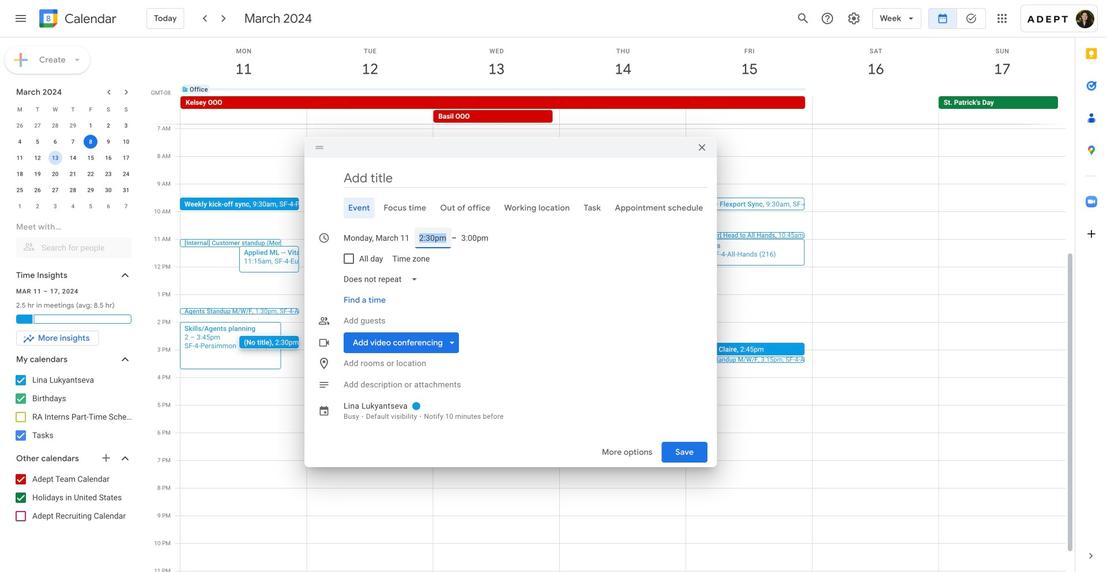 Task type: vqa. For each thing, say whether or not it's contained in the screenshot.
April 5 element
yes



Task type: locate. For each thing, give the bounding box(es) containing it.
april 5 element
[[84, 200, 98, 213]]

april 2 element
[[31, 200, 44, 213]]

12 element
[[31, 151, 44, 165]]

28 element
[[66, 183, 80, 197]]

22 element
[[84, 167, 98, 181]]

tab list
[[1076, 37, 1107, 540], [314, 198, 708, 219]]

heading
[[62, 12, 116, 26]]

march 2024 grid
[[11, 101, 135, 215]]

row
[[175, 76, 1075, 103], [175, 96, 1075, 124], [11, 101, 135, 118], [11, 118, 135, 134], [11, 134, 135, 150], [11, 150, 135, 166], [11, 166, 135, 182], [11, 182, 135, 198], [11, 198, 135, 215]]

february 26 element
[[13, 119, 27, 133]]

4 element
[[13, 135, 27, 149]]

april 4 element
[[66, 200, 80, 213]]

23 element
[[101, 167, 115, 181]]

calendar element
[[37, 7, 116, 32]]

None search field
[[0, 217, 143, 258]]

8, today element
[[84, 135, 98, 149]]

Search for people to meet text field
[[23, 238, 125, 258]]

21 element
[[66, 167, 80, 181]]

29 element
[[84, 183, 98, 197]]

april 7 element
[[119, 200, 133, 213]]

16 element
[[101, 151, 115, 165]]

18 element
[[13, 167, 27, 181]]

6 element
[[48, 135, 62, 149]]

End time text field
[[461, 228, 489, 249]]

None field
[[339, 269, 427, 290]]

5 element
[[31, 135, 44, 149]]

february 28 element
[[48, 119, 62, 133]]

30 element
[[101, 183, 115, 197]]

3 element
[[119, 119, 133, 133]]

settings menu image
[[847, 12, 861, 25]]

9 element
[[101, 135, 115, 149]]

0 horizontal spatial tab list
[[314, 198, 708, 219]]

grid
[[148, 37, 1075, 573]]

10 element
[[119, 135, 133, 149]]

april 3 element
[[48, 200, 62, 213]]

24 element
[[119, 167, 133, 181]]

cell
[[307, 85, 433, 94], [433, 85, 560, 94], [560, 85, 686, 94], [686, 85, 813, 94], [813, 85, 939, 94], [939, 85, 1066, 94], [307, 96, 433, 124], [560, 96, 686, 124], [686, 96, 812, 124], [812, 96, 939, 124], [82, 134, 100, 150], [46, 150, 64, 166]]

11 element
[[13, 151, 27, 165]]

row group
[[11, 118, 135, 215]]

1 horizontal spatial tab list
[[1076, 37, 1107, 540]]



Task type: describe. For each thing, give the bounding box(es) containing it.
31 element
[[119, 183, 133, 197]]

february 27 element
[[31, 119, 44, 133]]

1 element
[[84, 119, 98, 133]]

Start date text field
[[344, 228, 410, 249]]

20 element
[[48, 167, 62, 181]]

26 element
[[31, 183, 44, 197]]

13 element
[[48, 151, 62, 165]]

Add title text field
[[344, 170, 708, 187]]

17 element
[[119, 151, 133, 165]]

to element
[[452, 233, 457, 243]]

15 element
[[84, 151, 98, 165]]

7 element
[[66, 135, 80, 149]]

february 29 element
[[66, 119, 80, 133]]

april 1 element
[[13, 200, 27, 213]]

my calendars list
[[2, 371, 143, 445]]

27 element
[[48, 183, 62, 197]]

19 element
[[31, 167, 44, 181]]

add other calendars image
[[100, 453, 112, 464]]

heading inside the calendar element
[[62, 12, 116, 26]]

other calendars list
[[2, 471, 143, 526]]

14 element
[[66, 151, 80, 165]]

25 element
[[13, 183, 27, 197]]

april 6 element
[[101, 200, 115, 213]]

Start time text field
[[419, 228, 447, 249]]

2 element
[[101, 119, 115, 133]]

main drawer image
[[14, 12, 28, 25]]



